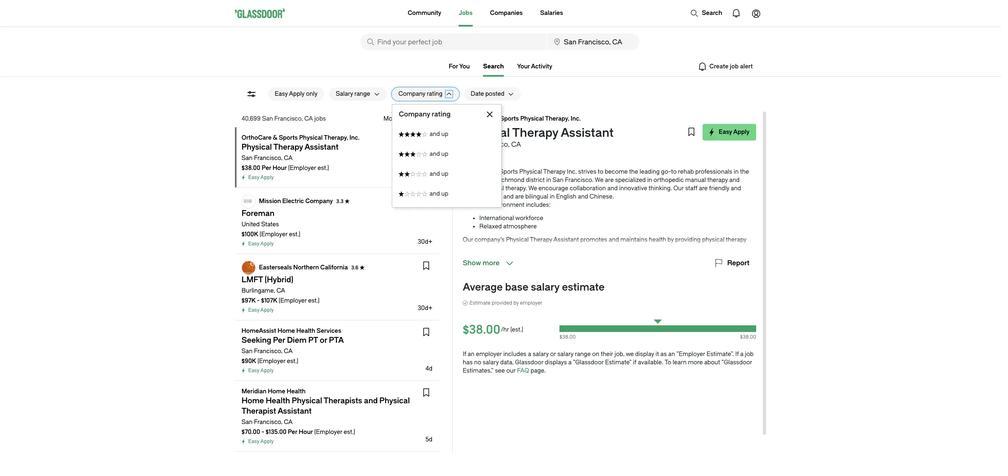Task type: vqa. For each thing, say whether or not it's contained in the screenshot.
"search" 'button'
yes



Task type: describe. For each thing, give the bounding box(es) containing it.
able
[[658, 262, 670, 269]]

estimate
[[562, 282, 605, 294]]

only
[[306, 91, 318, 98]]

treatment
[[645, 245, 672, 252]]

estimates,"
[[463, 368, 494, 375]]

available.
[[638, 360, 663, 367]]

san inside orthocare & sports physical therapy inc. strives to become the leading go-to rehab professionals in the sunset and richmond district in san francisco. we are specialized in orthopedic manual therapy and sports physical therapy. we encourage collaboration and innovative thinking. our staff are friendly and approachable, and are bilingual in english and chinese. our work environment includes:
[[553, 177, 564, 184]]

companies
[[490, 10, 523, 17]]

physical for orthocare & sports physical therapy inc. strives to become the leading go-to rehab professionals in the sunset and richmond district in san francisco. we are specialized in orthopedic manual therapy and sports physical therapy. we encourage collaboration and innovative thinking. our staff are friendly and approachable, and are bilingual in english and chinese. our work environment includes:
[[519, 169, 542, 176]]

united
[[242, 221, 260, 228]]

under
[[487, 245, 503, 252]]

if an employer includes a salary or salary range on their job, we display it as an "employer estimate".  if a job has no salary data, glassdoor displays a "glassdoor estimate" if available.  to learn more about "glassdoor estimates," see our
[[463, 351, 754, 375]]

report button
[[714, 259, 750, 269]]

relaxed
[[479, 223, 502, 230]]

physical up should
[[629, 253, 651, 260]]

mission
[[259, 198, 281, 205]]

est.) inside san francisco, ca $38.00 per hour (employer est.)
[[318, 165, 329, 172]]

2 if from the left
[[736, 351, 739, 358]]

1 vertical spatial are
[[699, 185, 708, 192]]

salary right or
[[558, 351, 574, 358]]

up for 3rd and up button from the bottom
[[441, 151, 448, 158]]

your activity
[[517, 63, 552, 70]]

data,
[[500, 360, 514, 367]]

average base salary estimate
[[463, 282, 605, 294]]

sports inside jobs list element
[[279, 135, 298, 142]]

promotes
[[581, 237, 607, 244]]

hour inside san francisco, ca $38.00 per hour (employer est.)
[[273, 165, 287, 172]]

40,699 san francisco, ca jobs
[[242, 115, 326, 122]]

physical up for
[[702, 237, 725, 244]]

2 "glassdoor from the left
[[722, 360, 752, 367]]

1 vertical spatial company
[[399, 110, 430, 118]]

0 horizontal spatial health
[[510, 253, 527, 260]]

we inside our company's physical therapy assistant promotes and maintains health by providing physical therapy services under the supervision of a physical therapist, administers treatment programs for patients, assesses patient health by interviewing patients, performing physical examinations, and obtaining updating, and studying therapy histories. the ideal candidate should be able to work independently with excellent customer service mentality. fluency in chinese would be an advantage but not necessary. we promote evidence-based medicine in manual therapy and therapeutic exercise procedures. new graduate with a keen interest in orthopedic manual therapy is welcome to apply.
[[737, 270, 745, 277]]

faq link
[[517, 368, 529, 375]]

1 and up button from the top
[[392, 125, 501, 144]]

based
[[516, 278, 533, 285]]

$38.00 up displays
[[560, 335, 576, 340]]

5d
[[426, 437, 433, 444]]

specialized
[[615, 177, 646, 184]]

should
[[630, 262, 649, 269]]

30d+ for easterseals northern california
[[418, 305, 433, 312]]

orthopedic inside our company's physical therapy assistant promotes and maintains health by providing physical therapy services under the supervision of a physical therapist, administers treatment programs for patients, assesses patient health by interviewing patients, performing physical examinations, and obtaining updating, and studying therapy histories. the ideal candidate should be able to work independently with excellent customer service mentality. fluency in chinese would be an advantage but not necessary. we promote evidence-based medicine in manual therapy and therapeutic exercise procedures. new graduate with a keen interest in orthopedic manual therapy is welcome to apply.
[[524, 286, 554, 294]]

updating,
[[463, 262, 488, 269]]

california
[[320, 264, 348, 272]]

4d
[[426, 366, 433, 373]]

services
[[463, 245, 486, 252]]

Search location field
[[547, 34, 640, 50]]

providing
[[675, 237, 701, 244]]

4 and up button from the top
[[392, 184, 501, 204]]

work inside orthocare & sports physical therapy inc. strives to become the leading go-to rehab professionals in the sunset and richmond district in san francisco. we are specialized in orthopedic manual therapy and sports physical therapy. we encourage collaboration and innovative thinking. our staff are friendly and approachable, and are bilingual in english and chinese. our work environment includes:
[[475, 202, 488, 209]]

"employer
[[677, 351, 705, 358]]

search inside button
[[702, 10, 722, 17]]

customer
[[489, 270, 516, 277]]

search button
[[686, 5, 727, 22]]

francisco, for orthocare & sports physical therapy, inc.
[[254, 155, 283, 162]]

per inside san francisco, ca $38.00 per hour (employer est.)
[[262, 165, 271, 172]]

easy for san francisco, ca $70.00 - $135.00 per hour (employer est.)
[[248, 439, 259, 445]]

easy apply button
[[703, 124, 756, 141]]

the
[[575, 262, 585, 269]]

0 vertical spatial patients,
[[710, 245, 734, 252]]

30d+ for mission electric company
[[418, 239, 433, 246]]

international workforce relaxed atmosphere
[[479, 215, 543, 230]]

district
[[526, 177, 545, 184]]

no
[[474, 360, 481, 367]]

1 vertical spatial be
[[638, 270, 645, 277]]

thinking.
[[649, 185, 672, 192]]

up for 4th and up button from the bottom of the company rating list box
[[441, 131, 448, 138]]

your activity link
[[517, 63, 552, 70]]

physical for orthocare & sports physical therapy, inc. physical therapy assistant san francisco, ca
[[520, 115, 544, 122]]

not
[[696, 270, 705, 277]]

to
[[665, 360, 671, 367]]

an inside our company's physical therapy assistant promotes and maintains health by providing physical therapy services under the supervision of a physical therapist, administers treatment programs for patients, assesses patient health by interviewing patients, performing physical examinations, and obtaining updating, and studying therapy histories. the ideal candidate should be able to work independently with excellent customer service mentality. fluency in chinese would be an advantage but not necessary. we promote evidence-based medicine in manual therapy and therapeutic exercise procedures. new graduate with a keen interest in orthopedic manual therapy is welcome to apply.
[[647, 270, 654, 277]]

environment
[[490, 202, 525, 209]]

up for second and up button from the bottom of the company rating list box
[[441, 171, 448, 178]]

in down based at the right of the page
[[517, 286, 522, 294]]

$38.00 /hr (est.)
[[463, 323, 523, 337]]

medicine
[[534, 278, 560, 285]]

salaries link
[[540, 0, 563, 27]]

apply for united states $100k (employer est.)
[[260, 241, 274, 247]]

$38.00 inside san francisco, ca $38.00 per hour (employer est.)
[[242, 165, 260, 172]]

therapy.
[[506, 185, 527, 192]]

therapeutic
[[623, 278, 655, 285]]

a up 'glassdoor'
[[528, 351, 531, 358]]

company's
[[475, 237, 505, 244]]

includes:
[[526, 202, 551, 209]]

$70.00
[[242, 429, 260, 436]]

about
[[704, 360, 720, 367]]

show more button
[[463, 259, 515, 269]]

in down ideal
[[590, 270, 595, 277]]

estimate provided by employer
[[470, 301, 542, 306]]

performing
[[596, 253, 627, 260]]

to left 'rehab'
[[671, 169, 677, 176]]

francisco, for meridian home health
[[254, 419, 283, 426]]

in right professionals in the top of the page
[[734, 169, 739, 176]]

easterseals northern california 3.6 ★
[[259, 264, 365, 272]]

ca inside 'san francisco, ca $90k (employer est.)'
[[284, 348, 293, 355]]

$90k
[[242, 358, 256, 365]]

salary
[[336, 91, 353, 98]]

ca inside orthocare & sports physical therapy, inc. physical therapy assistant san francisco, ca
[[511, 141, 521, 149]]

meridian home health
[[242, 389, 306, 396]]

sports for physical
[[500, 115, 519, 122]]

new
[[715, 278, 727, 285]]

burlingame, ca $97k - $107k (employer est.)
[[242, 288, 320, 305]]

to right 'strives' on the top right of page
[[598, 169, 604, 176]]

2 horizontal spatial the
[[740, 169, 749, 176]]

date posted
[[471, 91, 505, 98]]

and up for 3rd and up button from the bottom
[[430, 151, 448, 158]]

advantage
[[655, 270, 684, 277]]

in down encourage
[[550, 193, 555, 201]]

close dropdown image
[[485, 110, 495, 120]]

patient
[[490, 253, 509, 260]]

as
[[661, 351, 667, 358]]

a right displays
[[568, 360, 572, 367]]

per inside "san francisco, ca $70.00 - $135.00 per hour (employer est.)"
[[288, 429, 297, 436]]

approachable,
[[463, 193, 502, 201]]

none field search location
[[547, 34, 640, 50]]

1 horizontal spatial be
[[650, 262, 657, 269]]

is
[[600, 286, 604, 294]]

faq page.
[[517, 368, 546, 375]]

easy apply only
[[275, 91, 318, 98]]

1 "glassdoor from the left
[[573, 360, 604, 367]]

a right of
[[555, 245, 559, 252]]

3.3
[[336, 199, 344, 205]]

therapy, for orthocare & sports physical therapy, inc.
[[324, 135, 348, 142]]

meridian
[[242, 389, 267, 396]]

1 horizontal spatial the
[[629, 169, 638, 176]]

physical up "the"
[[560, 245, 582, 252]]

physical for orthocare & sports physical therapy, inc.
[[299, 135, 323, 142]]

1 vertical spatial search
[[483, 63, 504, 70]]

procedures.
[[681, 278, 714, 285]]

the inside our company's physical therapy assistant promotes and maintains health by providing physical therapy services under the supervision of a physical therapist, administers treatment programs for patients, assesses patient health by interviewing patients, performing physical examinations, and obtaining updating, and studying therapy histories. the ideal candidate should be able to work independently with excellent customer service mentality. fluency in chinese would be an advantage but not necessary. we promote evidence-based medicine in manual therapy and therapeutic exercise procedures. new graduate with a keen interest in orthopedic manual therapy is welcome to apply.
[[505, 245, 514, 252]]

1 horizontal spatial are
[[605, 177, 614, 184]]

orthocare for physical
[[463, 115, 493, 122]]

assistant inside our company's physical therapy assistant promotes and maintains health by providing physical therapy services under the supervision of a physical therapist, administers treatment programs for patients, assesses patient health by interviewing patients, performing physical examinations, and obtaining updating, and studying therapy histories. the ideal candidate should be able to work independently with excellent customer service mentality. fluency in chinese would be an advantage but not necessary. we promote evidence-based medicine in manual therapy and therapeutic exercise procedures. new graduate with a keen interest in orthopedic manual therapy is welcome to apply.
[[554, 237, 579, 244]]

and up for fourth and up button from the top of the company rating list box
[[430, 191, 448, 198]]

health for meridian home health
[[287, 389, 306, 396]]

and up for 4th and up button from the bottom of the company rating list box
[[430, 131, 448, 138]]

easy for united states $100k (employer est.)
[[248, 241, 259, 247]]

if
[[633, 360, 637, 367]]

ca left jobs
[[304, 115, 313, 122]]

orthocare & sports physical therapy, inc. physical therapy assistant san francisco, ca
[[463, 115, 614, 149]]

$38.00 up job
[[740, 335, 756, 340]]

health for homeassist home health services
[[296, 328, 315, 335]]

0 horizontal spatial an
[[468, 351, 475, 358]]

to down therapeutic
[[632, 286, 638, 294]]

1 vertical spatial we
[[529, 185, 537, 192]]

services
[[317, 328, 341, 335]]

(employer inside "san francisco, ca $70.00 - $135.00 per hour (employer est.)"
[[314, 429, 342, 436]]

san right 40,699
[[262, 115, 273, 122]]

homeassist
[[242, 328, 276, 335]]

ca inside burlingame, ca $97k - $107k (employer est.)
[[277, 288, 285, 295]]

our company's physical therapy assistant promotes and maintains health by providing physical therapy services under the supervision of a physical therapist, administers treatment programs for patients, assesses patient health by interviewing patients, performing physical examinations, and obtaining updating, and studying therapy histories. the ideal candidate should be able to work independently with excellent customer service mentality. fluency in chinese would be an advantage but not necessary. we promote evidence-based medicine in manual therapy and therapeutic exercise procedures. new graduate with a keen interest in orthopedic manual therapy is welcome to apply.
[[463, 237, 753, 294]]

range inside if an employer includes a salary or salary range on their job, we display it as an "employer estimate".  if a job has no salary data, glassdoor displays a "glassdoor estimate" if available.  to learn more about "glassdoor estimates," see our
[[575, 351, 591, 358]]

therapy up is
[[590, 278, 610, 285]]

average
[[463, 282, 503, 294]]

none field search keyword
[[361, 34, 547, 50]]

san inside 'san francisco, ca $90k (employer est.)'
[[242, 348, 253, 355]]

more inside dropdown button
[[483, 259, 500, 267]]

salary range button
[[329, 88, 370, 101]]

chinese
[[596, 270, 619, 277]]

$38.00 left /hr
[[463, 323, 500, 337]]

easy apply for united states $100k (employer est.)
[[248, 241, 274, 247]]

united states $100k (employer est.)
[[242, 221, 300, 238]]

therapy up report
[[726, 237, 747, 244]]



Task type: locate. For each thing, give the bounding box(es) containing it.
physical inside our company's physical therapy assistant promotes and maintains health by providing physical therapy services under the supervision of a physical therapist, administers treatment programs for patients, assesses patient health by interviewing patients, performing physical examinations, and obtaining updating, and studying therapy histories. the ideal candidate should be able to work independently with excellent customer service mentality. fluency in chinese would be an advantage but not necessary. we promote evidence-based medicine in manual therapy and therapeutic exercise procedures. new graduate with a keen interest in orthopedic manual therapy is welcome to apply.
[[506, 237, 529, 244]]

2 up from the top
[[441, 151, 448, 158]]

san up $70.00
[[242, 419, 253, 426]]

1 horizontal spatial "glassdoor
[[722, 360, 752, 367]]

1 vertical spatial rating
[[432, 110, 451, 118]]

work
[[475, 202, 488, 209], [678, 262, 692, 269]]

★ for mission electric company
[[345, 199, 350, 205]]

francisco, for homeassist home health services
[[254, 348, 283, 355]]

english
[[556, 193, 577, 201]]

easy for burlingame, ca $97k - $107k (employer est.)
[[248, 308, 259, 313]]

2 none field from the left
[[547, 34, 640, 50]]

"glassdoor down the 'on' on the right bottom of the page
[[573, 360, 604, 367]]

0 vertical spatial therapy,
[[545, 115, 569, 122]]

1 vertical spatial -
[[262, 429, 264, 436]]

0 vertical spatial therapy
[[512, 126, 558, 140]]

2 vertical spatial &
[[494, 169, 498, 176]]

an right as
[[668, 351, 675, 358]]

page.
[[531, 368, 546, 375]]

be left the able
[[650, 262, 657, 269]]

francisco, up $90k
[[254, 348, 283, 355]]

★ for easterseals northern california
[[360, 265, 365, 271]]

assistant
[[561, 126, 614, 140], [554, 237, 579, 244]]

0 vertical spatial rating
[[427, 91, 443, 98]]

apply.
[[639, 286, 655, 294]]

work down approachable,
[[475, 202, 488, 209]]

excellent
[[463, 270, 488, 277]]

None field
[[361, 34, 547, 50], [547, 34, 640, 50]]

easy apply for san francisco, ca $38.00 per hour (employer est.)
[[248, 175, 274, 181]]

0 vertical spatial are
[[605, 177, 614, 184]]

0 horizontal spatial with
[[463, 286, 474, 294]]

0 vertical spatial employer
[[520, 301, 542, 306]]

orthocare inside jobs list element
[[242, 135, 272, 142]]

0 horizontal spatial we
[[529, 185, 537, 192]]

collaboration
[[570, 185, 606, 192]]

with up the graduate
[[733, 262, 745, 269]]

up for fourth and up button from the top of the company rating list box
[[441, 191, 448, 198]]

0 vertical spatial orthopedic
[[654, 177, 684, 184]]

range right salary
[[355, 91, 370, 98]]

$107k
[[261, 298, 277, 305]]

san down 40,699
[[242, 155, 253, 162]]

inc. inside orthocare & sports physical therapy inc. strives to become the leading go-to rehab professionals in the sunset and richmond district in san francisco. we are specialized in orthopedic manual therapy and sports physical therapy. we encourage collaboration and innovative thinking. our staff are friendly and approachable, and are bilingual in english and chinese. our work environment includes:
[[567, 169, 577, 176]]

1 vertical spatial inc.
[[350, 135, 360, 142]]

1 horizontal spatial range
[[575, 351, 591, 358]]

0 horizontal spatial be
[[638, 270, 645, 277]]

1 horizontal spatial patients,
[[710, 245, 734, 252]]

promote
[[463, 278, 487, 285]]

range
[[355, 91, 370, 98], [575, 351, 591, 358]]

2 and up from the top
[[430, 151, 448, 158]]

(employer inside burlingame, ca $97k - $107k (employer est.)
[[279, 298, 307, 305]]

therapy, inside jobs list element
[[324, 135, 348, 142]]

1 horizontal spatial search
[[702, 10, 722, 17]]

community
[[408, 10, 441, 17]]

therapy,
[[545, 115, 569, 122], [324, 135, 348, 142]]

home for homeassist
[[278, 328, 295, 335]]

in down mentality.
[[561, 278, 566, 285]]

2 horizontal spatial are
[[699, 185, 708, 192]]

therapy left is
[[578, 286, 598, 294]]

1 horizontal spatial per
[[288, 429, 297, 436]]

our inside our company's physical therapy assistant promotes and maintains health by providing physical therapy services under the supervision of a physical therapist, administers treatment programs for patients, assesses patient health by interviewing patients, performing physical examinations, and obtaining updating, and studying therapy histories. the ideal candidate should be able to work independently with excellent customer service mentality. fluency in chinese would be an advantage but not necessary. we promote evidence-based medicine in manual therapy and therapeutic exercise procedures. new graduate with a keen interest in orthopedic manual therapy is welcome to apply.
[[463, 237, 473, 244]]

1 vertical spatial range
[[575, 351, 591, 358]]

orthopedic down medicine
[[524, 286, 554, 294]]

2 horizontal spatial an
[[668, 351, 675, 358]]

orthopedic down the go- on the right top of the page
[[654, 177, 684, 184]]

0 vertical spatial more
[[483, 259, 500, 267]]

1 vertical spatial 30d+
[[418, 239, 433, 246]]

sports inside orthocare & sports physical therapy, inc. physical therapy assistant san francisco, ca
[[500, 115, 519, 122]]

salary up see
[[483, 360, 499, 367]]

are right staff
[[699, 185, 708, 192]]

estimate
[[470, 301, 491, 306]]

company
[[399, 91, 425, 98], [399, 110, 430, 118], [305, 198, 333, 205]]

easy apply inside button
[[719, 129, 750, 136]]

1 and up from the top
[[430, 131, 448, 138]]

0 horizontal spatial -
[[257, 298, 260, 305]]

2 vertical spatial inc.
[[567, 169, 577, 176]]

easy for san francisco, ca $90k (employer est.)
[[248, 368, 259, 374]]

sports up richmond
[[500, 169, 518, 176]]

by up treatment at the bottom right of the page
[[668, 237, 674, 244]]

assistant up of
[[554, 237, 579, 244]]

0 vertical spatial orthocare
[[463, 115, 493, 122]]

more up customer
[[483, 259, 500, 267]]

per up mission at the top left of the page
[[262, 165, 271, 172]]

0 vertical spatial company rating
[[399, 91, 443, 98]]

est.) inside 'san francisco, ca $90k (employer est.)'
[[287, 358, 298, 365]]

1 vertical spatial orthocare
[[242, 135, 272, 142]]

2 vertical spatial 30d+
[[418, 305, 433, 312]]

apply for san francisco, ca $90k (employer est.)
[[260, 368, 274, 374]]

atmosphere
[[503, 223, 537, 230]]

therapy, for orthocare & sports physical therapy, inc. physical therapy assistant san francisco, ca
[[545, 115, 569, 122]]

san inside orthocare & sports physical therapy, inc. physical therapy assistant san francisco, ca
[[463, 141, 475, 149]]

ca inside san francisco, ca $38.00 per hour (employer est.)
[[284, 155, 293, 162]]

1 horizontal spatial an
[[647, 270, 654, 277]]

we down district
[[529, 185, 537, 192]]

health
[[649, 237, 666, 244], [510, 253, 527, 260]]

inc.
[[571, 115, 581, 122], [350, 135, 360, 142], [567, 169, 577, 176]]

with down promote
[[463, 286, 474, 294]]

-
[[257, 298, 260, 305], [262, 429, 264, 436]]

0 horizontal spatial are
[[515, 193, 524, 201]]

1 vertical spatial assistant
[[554, 237, 579, 244]]

date
[[471, 91, 484, 98]]

sports down 40,699 san francisco, ca jobs
[[279, 135, 298, 142]]

to down examinations,
[[671, 262, 677, 269]]

easy apply
[[719, 129, 750, 136], [248, 175, 274, 181], [248, 241, 274, 247], [248, 308, 274, 313], [248, 368, 274, 374], [248, 439, 274, 445]]

easterseals northern california logo image
[[242, 262, 255, 275]]

range left the 'on' on the right bottom of the page
[[575, 351, 591, 358]]

fluency
[[567, 270, 588, 277]]

an up has
[[468, 351, 475, 358]]

in up encourage
[[546, 177, 551, 184]]

0 horizontal spatial therapy,
[[324, 135, 348, 142]]

40,699
[[242, 115, 261, 122]]

therapy up service
[[526, 262, 547, 269]]

displays
[[545, 360, 567, 367]]

1 vertical spatial &
[[273, 135, 277, 142]]

francisco, up orthocare & sports physical therapy, inc.
[[274, 115, 303, 122]]

2 vertical spatial we
[[737, 270, 745, 277]]

has
[[463, 360, 473, 367]]

1 horizontal spatial more
[[688, 360, 703, 367]]

0 horizontal spatial search
[[483, 63, 504, 70]]

1 30d+ from the top
[[418, 172, 433, 179]]

learn
[[673, 360, 687, 367]]

1 if from the left
[[463, 351, 466, 358]]

est.) inside burlingame, ca $97k - $107k (employer est.)
[[308, 298, 320, 305]]

per right $135.00
[[288, 429, 297, 436]]

1 horizontal spatial with
[[733, 262, 745, 269]]

assistant inside orthocare & sports physical therapy, inc. physical therapy assistant san francisco, ca
[[561, 126, 614, 140]]

jobs list element
[[235, 127, 444, 454]]

& down the posted
[[494, 115, 499, 122]]

1 vertical spatial with
[[463, 286, 474, 294]]

1 horizontal spatial if
[[736, 351, 739, 358]]

3 and up from the top
[[430, 171, 448, 178]]

a down promote
[[476, 286, 479, 294]]

0 vertical spatial manual
[[685, 177, 706, 184]]

apply for san francisco, ca $70.00 - $135.00 per hour (employer est.)
[[260, 439, 274, 445]]

- inside "san francisco, ca $70.00 - $135.00 per hour (employer est.)"
[[262, 429, 264, 436]]

in down leading
[[647, 177, 652, 184]]

1 vertical spatial sports
[[279, 135, 298, 142]]

health up studying
[[510, 253, 527, 260]]

our down approachable,
[[463, 202, 473, 209]]

therapy, inside orthocare & sports physical therapy, inc. physical therapy assistant san francisco, ca
[[545, 115, 569, 122]]

more inside if an employer includes a salary or salary range on their job, we display it as an "employer estimate".  if a job has no salary data, glassdoor displays a "glassdoor estimate" if available.  to learn more about "glassdoor estimates," see our
[[688, 360, 703, 367]]

friendly
[[709, 185, 730, 192]]

physical inside orthocare & sports physical therapy inc. strives to become the leading go-to rehab professionals in the sunset and richmond district in san francisco. we are specialized in orthopedic manual therapy and sports physical therapy. we encourage collaboration and innovative thinking. our staff are friendly and approachable, and are bilingual in english and chinese. our work environment includes:
[[519, 169, 542, 176]]

salary left or
[[533, 351, 549, 358]]

apply inside easy apply button
[[734, 129, 750, 136]]

2 vertical spatial sports
[[500, 169, 518, 176]]

/hr
[[501, 327, 509, 334]]

sunset
[[463, 177, 482, 184]]

more
[[483, 259, 500, 267], [688, 360, 703, 367]]

go-
[[661, 169, 671, 176]]

ca up $107k
[[277, 288, 285, 295]]

0 vertical spatial our
[[674, 185, 684, 192]]

sports inside orthocare & sports physical therapy inc. strives to become the leading go-to rehab professionals in the sunset and richmond district in san francisco. we are specialized in orthopedic manual therapy and sports physical therapy. we encourage collaboration and innovative thinking. our staff are friendly and approachable, and are bilingual in english and chinese. our work environment includes:
[[500, 169, 518, 176]]

ca
[[304, 115, 313, 122], [511, 141, 521, 149], [284, 155, 293, 162], [277, 288, 285, 295], [284, 348, 293, 355], [284, 419, 293, 426]]

francisco,
[[274, 115, 303, 122], [477, 141, 510, 149], [254, 155, 283, 162], [254, 348, 283, 355], [254, 419, 283, 426]]

orthopedic inside orthocare & sports physical therapy inc. strives to become the leading go-to rehab professionals in the sunset and richmond district in san francisco. we are specialized in orthopedic manual therapy and sports physical therapy. we encourage collaboration and innovative thinking. our staff are friendly and approachable, and are bilingual in english and chinese. our work environment includes:
[[654, 177, 684, 184]]

company inside popup button
[[399, 91, 425, 98]]

we up collaboration
[[595, 177, 604, 184]]

per
[[262, 165, 271, 172], [288, 429, 297, 436]]

(employer inside san francisco, ca $38.00 per hour (employer est.)
[[288, 165, 316, 172]]

(employer inside 'san francisco, ca $90k (employer est.)'
[[258, 358, 286, 365]]

0 horizontal spatial hour
[[273, 165, 287, 172]]

& inside orthocare & sports physical therapy, inc. physical therapy assistant san francisco, ca
[[494, 115, 499, 122]]

1 horizontal spatial by
[[529, 253, 535, 260]]

inc. for strives
[[567, 169, 577, 176]]

apply inside easy apply only button
[[289, 91, 305, 98]]

1 vertical spatial patients,
[[571, 253, 595, 260]]

inc. for physical
[[571, 115, 581, 122]]

the up specialized
[[629, 169, 638, 176]]

exercise
[[656, 278, 679, 285]]

est.) inside "san francisco, ca $70.00 - $135.00 per hour (employer est.)"
[[344, 429, 355, 436]]

manual inside orthocare & sports physical therapy inc. strives to become the leading go-to rehab professionals in the sunset and richmond district in san francisco. we are specialized in orthopedic manual therapy and sports physical therapy. we encourage collaboration and innovative thinking. our staff are friendly and approachable, and are bilingual in english and chinese. our work environment includes:
[[685, 177, 706, 184]]

1 vertical spatial more
[[688, 360, 703, 367]]

4 up from the top
[[441, 191, 448, 198]]

francisco, down close dropdown icon
[[477, 141, 510, 149]]

ca down orthocare & sports physical therapy, inc.
[[284, 155, 293, 162]]

0 vertical spatial company
[[399, 91, 425, 98]]

richmond
[[496, 177, 525, 184]]

easy apply for burlingame, ca $97k - $107k (employer est.)
[[248, 308, 274, 313]]

salary down mentality.
[[531, 282, 560, 294]]

0 vertical spatial by
[[668, 237, 674, 244]]

san up encourage
[[553, 177, 564, 184]]

inc. inside jobs list element
[[350, 135, 360, 142]]

0 horizontal spatial patients,
[[571, 253, 595, 260]]

electric
[[282, 198, 304, 205]]

health up treatment at the bottom right of the page
[[649, 237, 666, 244]]

hour right $135.00
[[299, 429, 313, 436]]

therapy inside our company's physical therapy assistant promotes and maintains health by providing physical therapy services under the supervision of a physical therapist, administers treatment programs for patients, assesses patient health by interviewing patients, performing physical examinations, and obtaining updating, and studying therapy histories. the ideal candidate should be able to work independently with excellent customer service mentality. fluency in chinese would be an advantage but not necessary. we promote evidence-based medicine in manual therapy and therapeutic exercise procedures. new graduate with a keen interest in orthopedic manual therapy is welcome to apply.
[[530, 237, 552, 244]]

francisco, down orthocare & sports physical therapy, inc.
[[254, 155, 283, 162]]

& inside jobs list element
[[273, 135, 277, 142]]

but
[[685, 270, 694, 277]]

are
[[605, 177, 614, 184], [699, 185, 708, 192], [515, 193, 524, 201]]

2 vertical spatial therapy
[[530, 237, 552, 244]]

an down should
[[647, 270, 654, 277]]

home right meridian
[[268, 389, 285, 396]]

& for strives
[[494, 169, 498, 176]]

- right $97k
[[257, 298, 260, 305]]

3 and up button from the top
[[392, 164, 501, 184]]

0 horizontal spatial by
[[514, 301, 519, 306]]

0 vertical spatial ★
[[345, 199, 350, 205]]

would
[[620, 270, 637, 277]]

job,
[[615, 351, 625, 358]]

(employer inside united states $100k (employer est.)
[[260, 231, 288, 238]]

graduate
[[729, 278, 753, 285]]

3 up from the top
[[441, 171, 448, 178]]

francisco, inside 'san francisco, ca $90k (employer est.)'
[[254, 348, 283, 355]]

therapy up friendly
[[708, 177, 728, 184]]

ca down homeassist home health services
[[284, 348, 293, 355]]

orthocare down date
[[463, 115, 493, 122]]

1 horizontal spatial hour
[[299, 429, 313, 436]]

our left staff
[[674, 185, 684, 192]]

0 vertical spatial 30d+
[[418, 172, 433, 179]]

3.6
[[351, 265, 359, 271]]

1 vertical spatial therapy,
[[324, 135, 348, 142]]

1 horizontal spatial -
[[262, 429, 264, 436]]

hour inside "san francisco, ca $70.00 - $135.00 per hour (employer est.)"
[[299, 429, 313, 436]]

ideal
[[587, 262, 600, 269]]

by right provided at the bottom
[[514, 301, 519, 306]]

health left services
[[296, 328, 315, 335]]

administers
[[611, 245, 643, 252]]

1 vertical spatial manual
[[568, 278, 588, 285]]

work inside our company's physical therapy assistant promotes and maintains health by providing physical therapy services under the supervision of a physical therapist, administers treatment programs for patients, assesses patient health by interviewing patients, performing physical examinations, and obtaining updating, and studying therapy histories. the ideal candidate should be able to work independently with excellent customer service mentality. fluency in chinese would be an advantage but not necessary. we promote evidence-based medicine in manual therapy and therapeutic exercise procedures. new graduate with a keen interest in orthopedic manual therapy is welcome to apply.
[[678, 262, 692, 269]]

1 horizontal spatial therapy,
[[545, 115, 569, 122]]

employer down average base salary estimate at bottom
[[520, 301, 542, 306]]

0 vertical spatial hour
[[273, 165, 287, 172]]

you
[[459, 63, 470, 70]]

company rating inside popup button
[[399, 91, 443, 98]]

san inside san francisco, ca $38.00 per hour (employer est.)
[[242, 155, 253, 162]]

ca inside "san francisco, ca $70.00 - $135.00 per hour (employer est.)"
[[284, 419, 293, 426]]

2 30d+ from the top
[[418, 239, 433, 246]]

est.)
[[318, 165, 329, 172], [289, 231, 300, 238], [308, 298, 320, 305], [287, 358, 298, 365], [344, 429, 355, 436]]

★ inside easterseals northern california 3.6 ★
[[360, 265, 365, 271]]

physical up approachable,
[[482, 185, 504, 192]]

rehab
[[678, 169, 694, 176]]

apply for burlingame, ca $97k - $107k (employer est.)
[[260, 308, 274, 313]]

search link
[[483, 63, 504, 77]]

date posted button
[[464, 88, 505, 101]]

company inside jobs list element
[[305, 198, 333, 205]]

1 horizontal spatial ★
[[360, 265, 365, 271]]

and up
[[430, 131, 448, 138], [430, 151, 448, 158], [430, 171, 448, 178], [430, 191, 448, 198]]

1 vertical spatial company rating
[[399, 110, 451, 118]]

estimate"
[[605, 360, 632, 367]]

sports right close dropdown icon
[[500, 115, 519, 122]]

are down therapy.
[[515, 193, 524, 201]]

mission electric company 3.3 ★
[[259, 198, 350, 205]]

& for physical
[[494, 115, 499, 122]]

hour up mission at the top left of the page
[[273, 165, 287, 172]]

physical
[[520, 115, 544, 122], [463, 126, 510, 140], [299, 135, 323, 142], [519, 169, 542, 176], [506, 237, 529, 244]]

$38.00
[[242, 165, 260, 172], [463, 323, 500, 337], [560, 335, 576, 340], [740, 335, 756, 340]]

2 vertical spatial company
[[305, 198, 333, 205]]

1 vertical spatial employer
[[476, 351, 502, 358]]

our
[[506, 368, 516, 375]]

employer up no
[[476, 351, 502, 358]]

0 horizontal spatial orthopedic
[[524, 286, 554, 294]]

1 none field from the left
[[361, 34, 547, 50]]

Search keyword field
[[361, 34, 547, 50]]

"glassdoor down job
[[722, 360, 752, 367]]

innovative
[[619, 185, 647, 192]]

1 up from the top
[[441, 131, 448, 138]]

therapist,
[[584, 245, 609, 252]]

therapy inside orthocare & sports physical therapy inc. strives to become the leading go-to rehab professionals in the sunset and richmond district in san francisco. we are specialized in orthopedic manual therapy and sports physical therapy. we encourage collaboration and innovative thinking. our staff are friendly and approachable, and are bilingual in english and chinese. our work environment includes:
[[543, 169, 566, 176]]

range inside popup button
[[355, 91, 370, 98]]

- inside burlingame, ca $97k - $107k (employer est.)
[[257, 298, 260, 305]]

ca up richmond
[[511, 141, 521, 149]]

easy apply for san francisco, ca $70.00 - $135.00 per hour (employer est.)
[[248, 439, 274, 445]]

mission electric company logo image
[[242, 195, 255, 208]]

candidate
[[601, 262, 628, 269]]

the right professionals in the top of the page
[[740, 169, 749, 176]]

0 vertical spatial sports
[[500, 115, 519, 122]]

francisco, inside orthocare & sports physical therapy, inc. physical therapy assistant san francisco, ca
[[477, 141, 510, 149]]

company rating list box
[[392, 125, 501, 204]]

we up the graduate
[[737, 270, 745, 277]]

4 and up from the top
[[430, 191, 448, 198]]

programs
[[673, 245, 700, 252]]

0 vertical spatial assistant
[[561, 126, 614, 140]]

studying
[[502, 262, 525, 269]]

0 vertical spatial health
[[296, 328, 315, 335]]

faq
[[517, 368, 529, 375]]

2 horizontal spatial we
[[737, 270, 745, 277]]

0 horizontal spatial "glassdoor
[[573, 360, 604, 367]]

employer
[[520, 301, 542, 306], [476, 351, 502, 358]]

& down 40,699 san francisco, ca jobs
[[273, 135, 277, 142]]

rating
[[427, 91, 443, 98], [432, 110, 451, 118]]

$38.00 up mission electric company logo
[[242, 165, 260, 172]]

san up sunset
[[463, 141, 475, 149]]

health up "san francisco, ca $70.00 - $135.00 per hour (employer est.)"
[[287, 389, 306, 396]]

orthocare up sunset
[[463, 169, 492, 176]]

0 horizontal spatial if
[[463, 351, 466, 358]]

0 vertical spatial inc.
[[571, 115, 581, 122]]

easy for san francisco, ca $38.00 per hour (employer est.)
[[248, 175, 259, 181]]

sports for strives
[[500, 169, 518, 176]]

physical inside orthocare & sports physical therapy inc. strives to become the leading go-to rehab professionals in the sunset and richmond district in san francisco. we are specialized in orthopedic manual therapy and sports physical therapy. we encourage collaboration and innovative thinking. our staff are friendly and approachable, and are bilingual in english and chinese. our work environment includes:
[[482, 185, 504, 192]]

rating inside company rating popup button
[[427, 91, 443, 98]]

1 vertical spatial our
[[463, 202, 473, 209]]

san inside "san francisco, ca $70.00 - $135.00 per hour (employer est.)"
[[242, 419, 253, 426]]

includes
[[503, 351, 527, 358]]

work up but
[[678, 262, 692, 269]]

★ right 3.3
[[345, 199, 350, 205]]

francisco, inside "san francisco, ca $70.00 - $135.00 per hour (employer est.)"
[[254, 419, 283, 426]]

if left job
[[736, 351, 739, 358]]

apply
[[289, 91, 305, 98], [734, 129, 750, 136], [260, 175, 274, 181], [260, 241, 274, 247], [260, 308, 274, 313], [260, 368, 274, 374], [260, 439, 274, 445]]

of
[[548, 245, 554, 252]]

san up $90k
[[242, 348, 253, 355]]

states
[[261, 221, 279, 228]]

welcome
[[605, 286, 631, 294]]

hour
[[273, 165, 287, 172], [299, 429, 313, 436]]

& up richmond
[[494, 169, 498, 176]]

0 vertical spatial search
[[702, 10, 722, 17]]

be down should
[[638, 270, 645, 277]]

1 vertical spatial health
[[510, 253, 527, 260]]

orthocare inside orthocare & sports physical therapy, inc. physical therapy assistant san francisco, ca
[[463, 115, 493, 122]]

2 horizontal spatial by
[[668, 237, 674, 244]]

1 vertical spatial orthopedic
[[524, 286, 554, 294]]

inc. inside orthocare & sports physical therapy, inc. physical therapy assistant san francisco, ca
[[571, 115, 581, 122]]

home right the homeassist
[[278, 328, 295, 335]]

0 vertical spatial range
[[355, 91, 370, 98]]

are down become on the top right of page
[[605, 177, 614, 184]]

easy apply for san francisco, ca $90k (employer est.)
[[248, 368, 274, 374]]

orthocare inside orthocare & sports physical therapy inc. strives to become the leading go-to rehab professionals in the sunset and richmond district in san francisco. we are specialized in orthopedic manual therapy and sports physical therapy. we encourage collaboration and innovative thinking. our staff are friendly and approachable, and are bilingual in english and chinese. our work environment includes:
[[463, 169, 492, 176]]

open filter menu image
[[247, 89, 257, 99]]

home for meridian
[[268, 389, 285, 396]]

★ right the 3.6
[[360, 265, 365, 271]]

est.) inside united states $100k (employer est.)
[[289, 231, 300, 238]]

1 horizontal spatial health
[[649, 237, 666, 244]]

therapy inside orthocare & sports physical therapy, inc. physical therapy assistant san francisco, ca
[[512, 126, 558, 140]]

up
[[441, 131, 448, 138], [441, 151, 448, 158], [441, 171, 448, 178], [441, 191, 448, 198]]

0 horizontal spatial employer
[[476, 351, 502, 358]]

orthocare for strives
[[463, 169, 492, 176]]

a left job
[[740, 351, 744, 358]]

if up has
[[463, 351, 466, 358]]

3 30d+ from the top
[[418, 305, 433, 312]]

0 vertical spatial -
[[257, 298, 260, 305]]

& inside orthocare & sports physical therapy inc. strives to become the leading go-to rehab professionals in the sunset and richmond district in san francisco. we are specialized in orthopedic manual therapy and sports physical therapy. we encourage collaboration and innovative thinking. our staff are friendly and approachable, and are bilingual in english and chinese. our work environment includes:
[[494, 169, 498, 176]]

2 and up button from the top
[[392, 144, 501, 164]]

therapy inside orthocare & sports physical therapy inc. strives to become the leading go-to rehab professionals in the sunset and richmond district in san francisco. we are specialized in orthopedic manual therapy and sports physical therapy. we encourage collaboration and innovative thinking. our staff are friendly and approachable, and are bilingual in english and chinese. our work environment includes:
[[708, 177, 728, 184]]

1 vertical spatial home
[[268, 389, 285, 396]]

our up services
[[463, 237, 473, 244]]

1 horizontal spatial employer
[[520, 301, 542, 306]]

and up for second and up button from the bottom of the company rating list box
[[430, 171, 448, 178]]

★ inside mission electric company 3.3 ★
[[345, 199, 350, 205]]

★
[[345, 199, 350, 205], [360, 265, 365, 271]]

2 vertical spatial manual
[[555, 286, 576, 294]]

apply for san francisco, ca $38.00 per hour (employer est.)
[[260, 175, 274, 181]]

1 horizontal spatial orthopedic
[[654, 177, 684, 184]]

- right $70.00
[[262, 429, 264, 436]]

0 horizontal spatial none field
[[361, 34, 547, 50]]

0 vertical spatial be
[[650, 262, 657, 269]]

bilingual
[[525, 193, 548, 201]]

2 vertical spatial are
[[515, 193, 524, 201]]

1 vertical spatial per
[[288, 429, 297, 436]]

francisco, inside san francisco, ca $38.00 per hour (employer est.)
[[254, 155, 283, 162]]

patients, up obtaining
[[710, 245, 734, 252]]

0 vertical spatial work
[[475, 202, 488, 209]]

staff
[[685, 185, 698, 192]]

1 horizontal spatial we
[[595, 177, 604, 184]]

independently
[[693, 262, 732, 269]]

employer inside if an employer includes a salary or salary range on their job, we display it as an "employer estimate".  if a job has no salary data, glassdoor displays a "glassdoor estimate" if available.  to learn more about "glassdoor estimates," see our
[[476, 351, 502, 358]]

leading
[[640, 169, 660, 176]]

physical inside jobs list element
[[299, 135, 323, 142]]

with
[[733, 262, 745, 269], [463, 286, 474, 294]]

orthocare & sports physical therapy inc. strives to become the leading go-to rehab professionals in the sunset and richmond district in san francisco. we are specialized in orthopedic manual therapy and sports physical therapy. we encourage collaboration and innovative thinking. our staff are friendly and approachable, and are bilingual in english and chinese. our work environment includes:
[[463, 169, 749, 209]]

base
[[505, 282, 529, 294]]

1 vertical spatial by
[[529, 253, 535, 260]]

community link
[[408, 0, 441, 27]]

northern
[[293, 264, 319, 272]]

for you link
[[449, 63, 470, 70]]

assistant up 'strives' on the top right of page
[[561, 126, 614, 140]]

1 horizontal spatial work
[[678, 262, 692, 269]]



